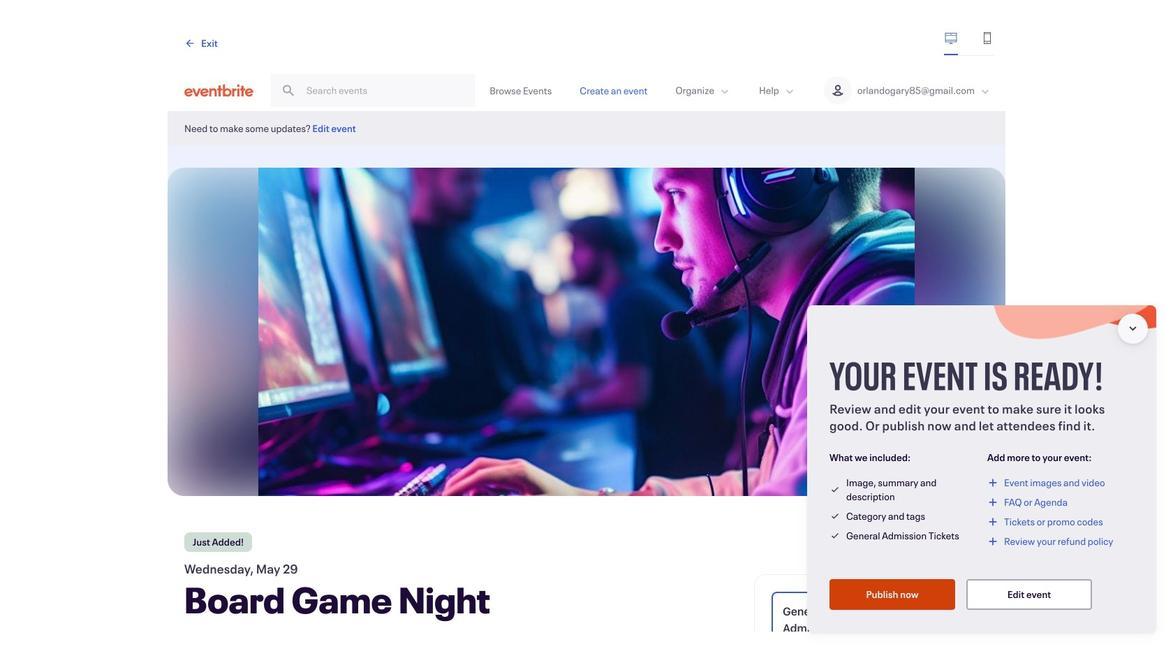 Task type: vqa. For each thing, say whether or not it's contained in the screenshot.
Community Link
no



Task type: describe. For each thing, give the bounding box(es) containing it.
show desktop preview image
[[945, 31, 959, 45]]

show mobile preview image
[[981, 31, 995, 45]]



